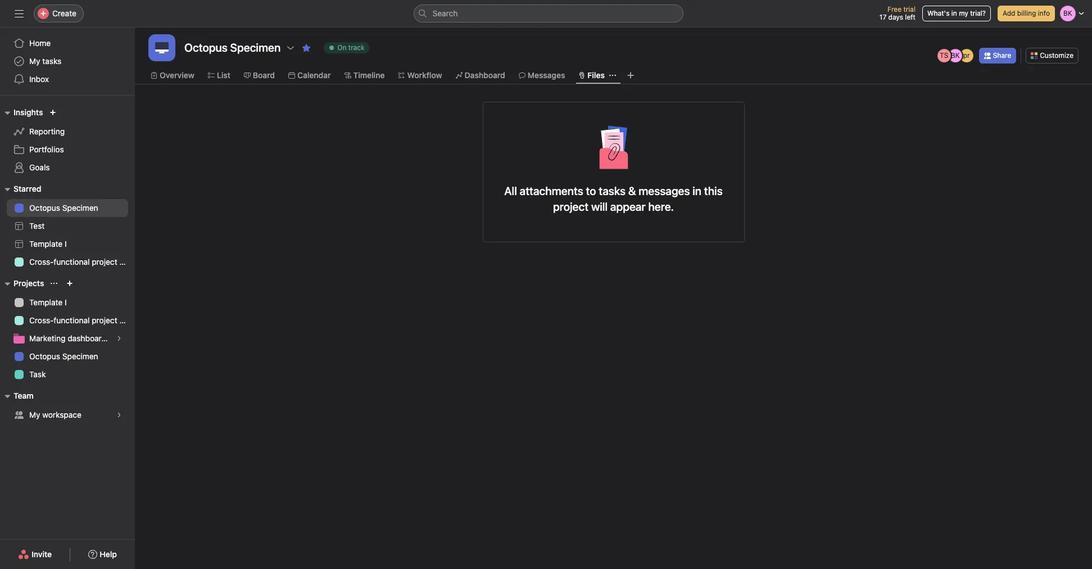 Task type: describe. For each thing, give the bounding box(es) containing it.
appear here.
[[611, 200, 674, 213]]

tab actions image
[[610, 72, 616, 79]]

template i inside starred element
[[29, 239, 67, 249]]

this
[[705, 184, 723, 197]]

insights button
[[0, 106, 43, 119]]

create button
[[34, 4, 84, 22]]

free
[[888, 5, 902, 13]]

trial?
[[971, 9, 986, 17]]

template i inside projects element
[[29, 298, 67, 307]]

what's in my trial?
[[928, 9, 986, 17]]

task
[[29, 370, 46, 379]]

dashboard
[[465, 70, 505, 80]]

cross- inside starred element
[[29, 257, 54, 267]]

list
[[217, 70, 230, 80]]

insights
[[13, 107, 43, 117]]

plan inside projects element
[[119, 316, 135, 325]]

reporting
[[29, 127, 65, 136]]

my for my workspace
[[29, 410, 40, 420]]

workspace
[[42, 410, 81, 420]]

octopus inside starred element
[[29, 203, 60, 213]]

insights element
[[0, 102, 135, 179]]

free trial 17 days left
[[880, 5, 916, 21]]

reporting link
[[7, 123, 128, 141]]

calendar link
[[289, 69, 331, 82]]

on track
[[338, 43, 365, 52]]

cross-functional project plan inside projects element
[[29, 316, 135, 325]]

add billing info button
[[998, 6, 1056, 21]]

specimen inside starred element
[[62, 203, 98, 213]]

functional inside projects element
[[54, 316, 90, 325]]

customize button
[[1027, 48, 1079, 64]]

cross-functional project plan link inside projects element
[[7, 312, 135, 330]]

portfolios
[[29, 145, 64, 154]]

teams element
[[0, 386, 135, 426]]

trial
[[904, 5, 916, 13]]

see details, my workspace image
[[116, 412, 123, 418]]

what's
[[928, 9, 950, 17]]

info
[[1039, 9, 1051, 17]]

files
[[588, 70, 605, 80]]

cross-functional project plan inside starred element
[[29, 257, 135, 267]]

attachments
[[520, 184, 584, 197]]

show options, current sort, top image
[[51, 280, 58, 287]]

track
[[349, 43, 365, 52]]

help
[[100, 549, 117, 559]]

bk
[[951, 51, 960, 60]]

customize
[[1041, 51, 1074, 60]]

1 template i link from the top
[[7, 235, 128, 253]]

messages link
[[519, 69, 565, 82]]

inbox link
[[7, 70, 128, 88]]

my
[[960, 9, 969, 17]]

messages
[[528, 70, 565, 80]]

create
[[52, 8, 76, 18]]

portfolios link
[[7, 141, 128, 159]]

2 octopus specimen link from the top
[[7, 348, 128, 366]]

pr
[[964, 51, 971, 60]]

calendar
[[298, 70, 331, 80]]

tasks inside "all attachments to tasks & messages in this project will appear here."
[[599, 184, 626, 197]]

task link
[[7, 366, 128, 384]]

octopus specimen inside projects element
[[29, 352, 98, 361]]

2 vertical spatial project
[[92, 316, 117, 325]]

goals
[[29, 163, 50, 172]]

on track button
[[319, 40, 374, 56]]

add billing info
[[1003, 9, 1051, 17]]

2 template i link from the top
[[7, 294, 128, 312]]

hide sidebar image
[[15, 9, 24, 18]]

share
[[994, 51, 1012, 60]]

board
[[253, 70, 275, 80]]

octopus specimen inside starred element
[[29, 203, 98, 213]]

all attachments to tasks & messages in this project will appear here.
[[505, 184, 723, 213]]

global element
[[0, 28, 135, 95]]

days
[[889, 13, 904, 21]]

home
[[29, 38, 51, 48]]

marketing
[[29, 334, 65, 343]]



Task type: vqa. For each thing, say whether or not it's contained in the screenshot.
Timeline
yes



Task type: locate. For each thing, give the bounding box(es) containing it.
test link
[[7, 217, 128, 235]]

1 vertical spatial octopus specimen link
[[7, 348, 128, 366]]

left
[[906, 13, 916, 21]]

1 vertical spatial functional
[[54, 316, 90, 325]]

2 i from the top
[[65, 298, 67, 307]]

computer image
[[155, 41, 169, 55]]

in inside what's in my trial? button
[[952, 9, 958, 17]]

tasks inside 'link'
[[42, 56, 62, 66]]

workflow
[[407, 70, 442, 80]]

inbox
[[29, 74, 49, 84]]

1 vertical spatial in
[[693, 184, 702, 197]]

i down new project or portfolio image
[[65, 298, 67, 307]]

1 functional from the top
[[54, 257, 90, 267]]

2 template i from the top
[[29, 298, 67, 307]]

template down test
[[29, 239, 63, 249]]

2 octopus from the top
[[29, 352, 60, 361]]

2 functional from the top
[[54, 316, 90, 325]]

my down team
[[29, 410, 40, 420]]

cross-functional project plan
[[29, 257, 135, 267], [29, 316, 135, 325]]

new project or portfolio image
[[67, 280, 73, 287]]

all
[[505, 184, 517, 197]]

0 vertical spatial functional
[[54, 257, 90, 267]]

team
[[13, 391, 34, 400]]

template down show options, current sort, top icon
[[29, 298, 63, 307]]

1 vertical spatial specimen
[[62, 352, 98, 361]]

0 vertical spatial specimen
[[62, 203, 98, 213]]

octopus specimen link inside starred element
[[7, 199, 128, 217]]

messages
[[639, 184, 690, 197]]

i down test link
[[65, 239, 67, 249]]

0 vertical spatial in
[[952, 9, 958, 17]]

overview
[[160, 70, 194, 80]]

0 horizontal spatial tasks
[[42, 56, 62, 66]]

specimen down dashboards
[[62, 352, 98, 361]]

template i link
[[7, 235, 128, 253], [7, 294, 128, 312]]

template inside starred element
[[29, 239, 63, 249]]

add
[[1003, 9, 1016, 17]]

specimen inside projects element
[[62, 352, 98, 361]]

my up "inbox"
[[29, 56, 40, 66]]

dashboards
[[68, 334, 110, 343]]

my workspace link
[[7, 406, 128, 424]]

starred button
[[0, 182, 41, 196]]

starred element
[[0, 179, 135, 273]]

team button
[[0, 389, 34, 403]]

&
[[629, 184, 636, 197]]

in
[[952, 9, 958, 17], [693, 184, 702, 197]]

will
[[592, 200, 608, 213]]

octopus specimen link down marketing dashboards
[[7, 348, 128, 366]]

octopus specimen down marketing dashboards link
[[29, 352, 98, 361]]

0 vertical spatial template i link
[[7, 235, 128, 253]]

1 horizontal spatial in
[[952, 9, 958, 17]]

1 octopus specimen link from the top
[[7, 199, 128, 217]]

my workspace
[[29, 410, 81, 420]]

help button
[[81, 544, 124, 565]]

1 cross-functional project plan link from the top
[[7, 253, 135, 271]]

invite button
[[11, 544, 59, 565]]

project inside starred element
[[92, 257, 117, 267]]

cross-functional project plan up new project or portfolio image
[[29, 257, 135, 267]]

1 vertical spatial template i
[[29, 298, 67, 307]]

test
[[29, 221, 45, 231]]

cross-
[[29, 257, 54, 267], [29, 316, 54, 325]]

overview link
[[151, 69, 194, 82]]

cross-functional project plan link up new project or portfolio image
[[7, 253, 135, 271]]

billing
[[1018, 9, 1037, 17]]

projects
[[13, 278, 44, 288]]

my tasks link
[[7, 52, 128, 70]]

cross-functional project plan link inside starred element
[[7, 253, 135, 271]]

0 horizontal spatial in
[[693, 184, 702, 197]]

1 cross- from the top
[[29, 257, 54, 267]]

project up see details, marketing dashboards icon
[[92, 316, 117, 325]]

template i
[[29, 239, 67, 249], [29, 298, 67, 307]]

0 vertical spatial template i
[[29, 239, 67, 249]]

octopus inside projects element
[[29, 352, 60, 361]]

show options image
[[286, 43, 295, 52]]

cross- up projects on the left
[[29, 257, 54, 267]]

0 vertical spatial i
[[65, 239, 67, 249]]

cross-functional project plan link up marketing dashboards
[[7, 312, 135, 330]]

template i down show options, current sort, top icon
[[29, 298, 67, 307]]

share button
[[980, 48, 1017, 64]]

cross- up "marketing"
[[29, 316, 54, 325]]

project down attachments
[[553, 200, 589, 213]]

octopus
[[29, 203, 60, 213], [29, 352, 60, 361]]

2 plan from the top
[[119, 316, 135, 325]]

1 i from the top
[[65, 239, 67, 249]]

1 vertical spatial template i link
[[7, 294, 128, 312]]

board link
[[244, 69, 275, 82]]

1 plan from the top
[[119, 257, 135, 267]]

list link
[[208, 69, 230, 82]]

marketing dashboards
[[29, 334, 110, 343]]

new image
[[50, 109, 56, 116]]

timeline link
[[344, 69, 385, 82]]

functional
[[54, 257, 90, 267], [54, 316, 90, 325]]

1 vertical spatial i
[[65, 298, 67, 307]]

1 template i from the top
[[29, 239, 67, 249]]

files link
[[579, 69, 605, 82]]

2 my from the top
[[29, 410, 40, 420]]

1 vertical spatial project
[[92, 257, 117, 267]]

1 my from the top
[[29, 56, 40, 66]]

octopus specimen
[[184, 41, 281, 54]]

plan inside starred element
[[119, 257, 135, 267]]

to
[[586, 184, 596, 197]]

2 cross-functional project plan link from the top
[[7, 312, 135, 330]]

octopus specimen up test link
[[29, 203, 98, 213]]

1 vertical spatial template
[[29, 298, 63, 307]]

1 horizontal spatial tasks
[[599, 184, 626, 197]]

in left "this"
[[693, 184, 702, 197]]

template inside projects element
[[29, 298, 63, 307]]

functional up new project or portfolio image
[[54, 257, 90, 267]]

search button
[[414, 4, 684, 22]]

i inside projects element
[[65, 298, 67, 307]]

projects element
[[0, 273, 135, 386]]

timeline
[[353, 70, 385, 80]]

starred
[[13, 184, 41, 193]]

dashboard link
[[456, 69, 505, 82]]

2 octopus specimen from the top
[[29, 352, 98, 361]]

my inside 'link'
[[29, 56, 40, 66]]

1 vertical spatial cross-
[[29, 316, 54, 325]]

1 octopus from the top
[[29, 203, 60, 213]]

template
[[29, 239, 63, 249], [29, 298, 63, 307]]

cross-functional project plan up dashboards
[[29, 316, 135, 325]]

add tab image
[[626, 71, 635, 80]]

0 vertical spatial project
[[553, 200, 589, 213]]

0 vertical spatial cross-
[[29, 257, 54, 267]]

tasks
[[42, 56, 62, 66], [599, 184, 626, 197]]

0 vertical spatial cross-functional project plan
[[29, 257, 135, 267]]

goals link
[[7, 159, 128, 177]]

1 vertical spatial my
[[29, 410, 40, 420]]

functional inside starred element
[[54, 257, 90, 267]]

1 vertical spatial cross-functional project plan link
[[7, 312, 135, 330]]

0 vertical spatial template
[[29, 239, 63, 249]]

functional up marketing dashboards
[[54, 316, 90, 325]]

0 vertical spatial plan
[[119, 257, 135, 267]]

home link
[[7, 34, 128, 52]]

template i link down test
[[7, 235, 128, 253]]

octopus specimen
[[29, 203, 98, 213], [29, 352, 98, 361]]

search
[[433, 8, 458, 18]]

0 vertical spatial octopus specimen
[[29, 203, 98, 213]]

1 vertical spatial plan
[[119, 316, 135, 325]]

in left 'my'
[[952, 9, 958, 17]]

1 octopus specimen from the top
[[29, 203, 98, 213]]

cross-functional project plan link
[[7, 253, 135, 271], [7, 312, 135, 330]]

tasks left the &
[[599, 184, 626, 197]]

ts
[[940, 51, 949, 60]]

projects button
[[0, 277, 44, 290]]

17
[[880, 13, 887, 21]]

my for my tasks
[[29, 56, 40, 66]]

1 vertical spatial octopus specimen
[[29, 352, 98, 361]]

0 vertical spatial octopus
[[29, 203, 60, 213]]

workflow link
[[398, 69, 442, 82]]

1 cross-functional project plan from the top
[[29, 257, 135, 267]]

my inside teams element
[[29, 410, 40, 420]]

i inside starred element
[[65, 239, 67, 249]]

on
[[338, 43, 347, 52]]

cross- inside projects element
[[29, 316, 54, 325]]

octopus down "marketing"
[[29, 352, 60, 361]]

see details, marketing dashboards image
[[116, 335, 123, 342]]

2 specimen from the top
[[62, 352, 98, 361]]

0 vertical spatial octopus specimen link
[[7, 199, 128, 217]]

octopus up test
[[29, 203, 60, 213]]

project down test link
[[92, 257, 117, 267]]

search list box
[[414, 4, 684, 22]]

octopus specimen link up test
[[7, 199, 128, 217]]

specimen up test link
[[62, 203, 98, 213]]

project inside "all attachments to tasks & messages in this project will appear here."
[[553, 200, 589, 213]]

2 cross-functional project plan from the top
[[29, 316, 135, 325]]

my
[[29, 56, 40, 66], [29, 410, 40, 420]]

what's in my trial? button
[[923, 6, 992, 21]]

template i down test
[[29, 239, 67, 249]]

1 vertical spatial octopus
[[29, 352, 60, 361]]

template i link down new project or portfolio image
[[7, 294, 128, 312]]

marketing dashboards link
[[7, 330, 128, 348]]

1 specimen from the top
[[62, 203, 98, 213]]

octopus specimen link
[[7, 199, 128, 217], [7, 348, 128, 366]]

1 vertical spatial tasks
[[599, 184, 626, 197]]

0 vertical spatial my
[[29, 56, 40, 66]]

2 cross- from the top
[[29, 316, 54, 325]]

invite
[[32, 549, 52, 559]]

0 vertical spatial tasks
[[42, 56, 62, 66]]

2 template from the top
[[29, 298, 63, 307]]

plan
[[119, 257, 135, 267], [119, 316, 135, 325]]

in inside "all attachments to tasks & messages in this project will appear here."
[[693, 184, 702, 197]]

1 template from the top
[[29, 239, 63, 249]]

tasks down home
[[42, 56, 62, 66]]

i
[[65, 239, 67, 249], [65, 298, 67, 307]]

0 vertical spatial cross-functional project plan link
[[7, 253, 135, 271]]

1 vertical spatial cross-functional project plan
[[29, 316, 135, 325]]

remove from starred image
[[302, 43, 311, 52]]

my tasks
[[29, 56, 62, 66]]



